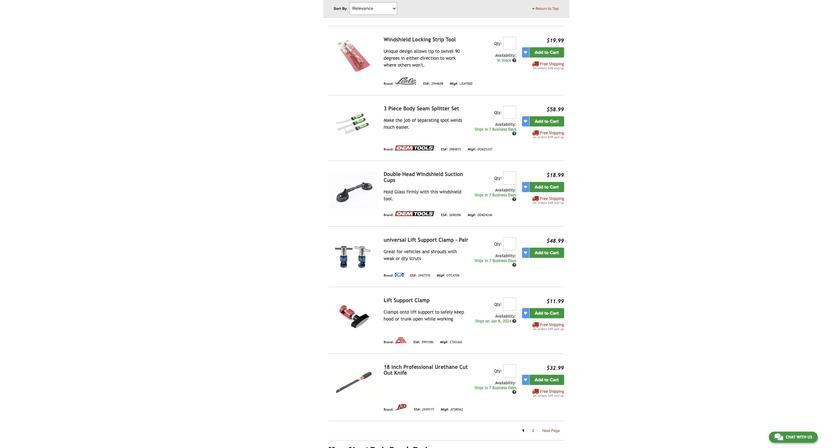 Task type: vqa. For each thing, say whether or not it's contained in the screenshot.


Task type: describe. For each thing, give the bounding box(es) containing it.
atd tools - corporate logo image
[[395, 404, 408, 411]]

support
[[418, 310, 434, 315]]

18 inch professional urethane cut out knife
[[384, 364, 468, 376]]

lis47000
[[460, 82, 473, 85]]

in for 3 piece body seam splitter set
[[485, 127, 488, 132]]

2 horizontal spatial with
[[797, 435, 807, 440]]

2947310
[[418, 274, 430, 277]]

windshield inside the double head windshield suction cups
[[417, 171, 443, 177]]

clamps
[[384, 310, 399, 315]]

chat
[[786, 435, 796, 440]]

add for $58.99
[[535, 119, 543, 124]]

es#2939177 - atd8562 - 18 inch professional urethane cut out knife - atd tools - audi bmw volkswagen mercedes benz mini porsche image
[[329, 364, 379, 402]]

on for $58.99
[[533, 135, 537, 139]]

otc4706
[[447, 274, 460, 277]]

great for vehicles and shrouds with weak or dry struts
[[384, 249, 457, 261]]

sort
[[334, 6, 341, 11]]

4 ships in 7 business days from the top
[[475, 386, 516, 390]]

caret up image
[[532, 7, 535, 11]]

es#: for seam
[[441, 147, 448, 151]]

set
[[451, 105, 459, 112]]

urethane
[[435, 364, 458, 370]]

4 days from the top
[[508, 386, 516, 390]]

es#: for tool
[[423, 82, 430, 85]]

cut
[[460, 364, 468, 370]]

professional
[[404, 364, 433, 370]]

cart for $19.99
[[550, 50, 559, 55]]

2 link
[[528, 427, 538, 435]]

es#3991586 - cta5360 - lift support clamp - clamps onto lift support to safely keep hood or trunk open while working - cta tools - audi bmw volkswagen mercedes benz mini porsche image
[[329, 298, 379, 335]]

mfg#: cta5360
[[440, 340, 462, 344]]

up for $19.99
[[561, 66, 564, 70]]

cart for $32.99
[[550, 377, 559, 383]]

firmly
[[407, 189, 419, 195]]

and for $11.99
[[554, 327, 560, 331]]

free for $18.99
[[540, 197, 548, 201]]

to down the $19.99
[[545, 50, 549, 55]]

oem25337
[[478, 147, 493, 151]]

brand: for windshield
[[384, 82, 394, 85]]

ships for suction
[[475, 193, 484, 198]]

cart for $58.99
[[550, 119, 559, 124]]

and for $58.99
[[554, 135, 560, 139]]

es#2944698 - lis47000 - windshield locking strip tool - unique design allows tip to swivel 90 degrees in either direction to work where others won't. - lisle - audi bmw volkswagen mercedes benz mini porsche image
[[329, 37, 379, 74]]

windshield
[[440, 189, 461, 195]]

18
[[384, 364, 390, 370]]

make the job of separating spot welds much easier.
[[384, 118, 462, 130]]

free shipping on orders $49 and up for $11.99
[[533, 323, 564, 331]]

ships for seam
[[475, 127, 484, 132]]

atd8562
[[451, 408, 463, 411]]

es#: left 2939177
[[414, 408, 421, 411]]

free shipping on orders $49 and up for $18.99
[[533, 197, 564, 205]]

and for $18.99
[[554, 201, 560, 205]]

with inside great for vehicles and shrouds with weak or dry struts
[[448, 249, 457, 254]]

piece
[[388, 105, 402, 112]]

shrouds
[[431, 249, 447, 254]]

8,
[[498, 319, 502, 324]]

direction
[[420, 56, 439, 61]]

cta5360
[[450, 340, 462, 344]]

qty: for tool
[[494, 41, 502, 46]]

2
[[532, 429, 535, 433]]

knife
[[394, 370, 407, 376]]

3
[[384, 105, 387, 112]]

in inside unique design allows tip to swivel 90 degrees in either direction to work where others won't.
[[401, 56, 405, 61]]

job
[[404, 118, 411, 123]]

question circle image for $48.99
[[512, 263, 516, 267]]

lift support clamp
[[384, 297, 430, 304]]

availability: for $18.99
[[495, 188, 516, 193]]

1 vertical spatial lift
[[384, 297, 392, 304]]

next page link
[[538, 427, 564, 435]]

sort by
[[334, 6, 347, 11]]

add for $32.99
[[535, 377, 543, 383]]

availability: for $19.99
[[495, 53, 516, 58]]

unique design allows tip to swivel 90 degrees in either direction to work where others won't.
[[384, 49, 460, 68]]

up for $32.99
[[561, 394, 564, 398]]

mfg#: left cta5360 on the right of the page
[[440, 340, 449, 344]]

mfg#: oem25337
[[468, 147, 493, 151]]

swivel
[[441, 49, 454, 54]]

free for $11.99
[[540, 323, 548, 327]]

where
[[384, 62, 397, 68]]

add to wish list image for $58.99
[[524, 120, 527, 123]]

or inside great for vehicles and shrouds with weak or dry struts
[[396, 256, 400, 261]]

this
[[431, 189, 438, 195]]

double head windshield suction cups link
[[384, 171, 463, 183]]

ships on jan 8, 2024
[[475, 319, 512, 324]]

1 horizontal spatial lift
[[408, 237, 416, 243]]

shipping for $19.99
[[549, 62, 564, 66]]

$11.99
[[547, 298, 564, 305]]

welds
[[451, 118, 462, 123]]

unique
[[384, 49, 398, 54]]

on for $11.99
[[533, 327, 537, 331]]

add to wish list image for $11.99
[[524, 312, 527, 315]]

add to cart button for $11.99
[[530, 308, 564, 318]]

qty: for suction
[[494, 176, 502, 181]]

next
[[542, 429, 550, 433]]

business for double head windshield suction cups
[[493, 193, 507, 198]]

business for universal lift support clamp - pair
[[493, 259, 507, 263]]

1 brand: from the top
[[384, 13, 394, 16]]

$49 for $58.99
[[548, 135, 553, 139]]

es#: 3984815
[[441, 147, 461, 151]]

es#3984815 - oem25337 - 3 piece body seam splitter set - make the job of separating spot welds much easier. - oem tools - audi bmw volkswagen mercedes benz mini porsche image
[[329, 106, 379, 143]]

7 for 3 piece body seam splitter set
[[489, 127, 491, 132]]

ships in 7 business days for universal lift support clamp - pair
[[475, 259, 516, 263]]

clamps onto lift support to safely keep hood or trunk open while working
[[384, 310, 464, 322]]

add to cart button for $18.99
[[530, 182, 564, 192]]

es#: 3991586
[[414, 340, 434, 344]]

return
[[536, 6, 547, 11]]

$58.99
[[547, 106, 564, 113]]

jan
[[491, 319, 497, 324]]

2024
[[503, 319, 511, 324]]

es#: left 3991586
[[414, 340, 420, 344]]

1
[[522, 429, 524, 433]]

zep
[[395, 13, 401, 16]]

with inside hold glass firmly with this windshield tool.
[[420, 189, 429, 195]]

brand: for universal
[[384, 274, 394, 277]]

0 horizontal spatial support
[[394, 297, 413, 304]]

es#: for clamp
[[410, 274, 417, 277]]

to left work
[[440, 56, 445, 61]]

otc - corporate logo image
[[395, 273, 404, 277]]

add to wish list image for $18.99
[[524, 186, 527, 189]]

oem tools - corporate logo image for windshield
[[395, 211, 435, 216]]

keep
[[454, 310, 464, 315]]

mfg#: for tool
[[450, 82, 459, 85]]

es#3690396 - oem24246 - double head windshield suction cups - hold glass firmly with this windshield tool. - oem tools - audi bmw volkswagen mercedes benz mini porsche image
[[329, 172, 379, 209]]

$48.99
[[547, 238, 564, 244]]

qty: for seam
[[494, 110, 502, 115]]

es#: for suction
[[441, 213, 448, 217]]

double head windshield suction cups
[[384, 171, 463, 183]]

2939177
[[422, 408, 434, 411]]

out
[[384, 370, 393, 376]]

cta tools - corporate logo image
[[395, 338, 407, 343]]

cups
[[384, 177, 395, 183]]

open
[[413, 316, 423, 322]]

hold glass firmly with this windshield tool.
[[384, 189, 461, 201]]

work
[[446, 56, 456, 61]]

question circle image
[[512, 319, 516, 323]]

weak
[[384, 256, 394, 261]]

us
[[808, 435, 812, 440]]

and for $32.99
[[554, 394, 560, 398]]

question circle image for $19.99
[[512, 58, 516, 62]]

glass
[[395, 189, 405, 195]]

add to cart for $11.99
[[535, 311, 559, 316]]

orders for $58.99
[[538, 135, 547, 139]]

add for $19.99
[[535, 50, 543, 55]]

much
[[384, 125, 395, 130]]

spot
[[440, 118, 449, 123]]

6 qty: from the top
[[494, 369, 502, 374]]

add for $11.99
[[535, 311, 543, 316]]

top
[[553, 6, 559, 11]]

brand: for lift
[[384, 340, 394, 344]]

es#: 2947310
[[410, 274, 430, 277]]

chat with us
[[786, 435, 812, 440]]

days for $18.99
[[508, 193, 516, 198]]



Task type: locate. For each thing, give the bounding box(es) containing it.
3 add to cart button from the top
[[530, 182, 564, 192]]

pair
[[459, 237, 468, 243]]

3 qty: from the top
[[494, 176, 502, 181]]

up
[[561, 66, 564, 70], [561, 135, 564, 139], [561, 201, 564, 205], [561, 327, 564, 331], [561, 394, 564, 398]]

struts
[[409, 256, 421, 261]]

in for universal lift support clamp - pair
[[485, 259, 488, 263]]

lift up the clamps
[[384, 297, 392, 304]]

1 availability: from the top
[[495, 53, 516, 58]]

1 add to wish list image from the top
[[524, 51, 527, 54]]

suction
[[445, 171, 463, 177]]

add to cart down $32.99
[[535, 377, 559, 383]]

es#: 2939177
[[414, 408, 434, 411]]

to down "$11.99"
[[545, 311, 549, 316]]

orders down $32.99
[[538, 394, 547, 398]]

add for $18.99
[[535, 184, 543, 190]]

2 days from the top
[[508, 193, 516, 198]]

1 add to wish list image from the top
[[524, 120, 527, 123]]

seam
[[417, 105, 430, 112]]

2 cart from the top
[[550, 119, 559, 124]]

1 add to cart button from the top
[[530, 47, 564, 58]]

to left top
[[548, 6, 552, 11]]

brand: left zep
[[384, 13, 394, 16]]

shipping down $18.99 at the top right
[[549, 197, 564, 201]]

or inside clamps onto lift support to safely keep hood or trunk open while working
[[395, 316, 399, 322]]

add to cart for $32.99
[[535, 377, 559, 383]]

4 up from the top
[[561, 327, 564, 331]]

orders down "$11.99"
[[538, 327, 547, 331]]

add to wish list image for $32.99
[[524, 378, 527, 382]]

add to wish list image for $48.99
[[524, 251, 527, 255]]

2 oem tools - corporate logo image from the top
[[395, 211, 435, 216]]

and down $18.99 at the top right
[[554, 201, 560, 205]]

$32.99
[[547, 365, 564, 371]]

4 add to cart button from the top
[[530, 248, 564, 258]]

to down $48.99
[[545, 250, 549, 256]]

3 shipping from the top
[[549, 197, 564, 201]]

6 add from the top
[[535, 377, 543, 383]]

orders down the $19.99
[[538, 66, 547, 70]]

add to cart button for $32.99
[[530, 375, 564, 385]]

2 vertical spatial add to wish list image
[[524, 312, 527, 315]]

es#: left 2944698
[[423, 82, 430, 85]]

cart for $11.99
[[550, 311, 559, 316]]

3984815
[[449, 147, 461, 151]]

orders for $11.99
[[538, 327, 547, 331]]

4 add to cart from the top
[[535, 250, 559, 256]]

0 vertical spatial or
[[396, 256, 400, 261]]

with down '-'
[[448, 249, 457, 254]]

mfg#: lis47000
[[450, 82, 473, 85]]

availability:
[[495, 53, 516, 58], [495, 122, 516, 127], [495, 188, 516, 193], [495, 254, 516, 258], [495, 314, 516, 319], [495, 381, 516, 386]]

0 vertical spatial add to wish list image
[[524, 51, 527, 54]]

2 up from the top
[[561, 135, 564, 139]]

vehicles
[[404, 249, 421, 254]]

great
[[384, 249, 395, 254]]

ships in 7 business days for 3 piece body seam splitter set
[[475, 127, 516, 132]]

1 7 from the top
[[489, 127, 491, 132]]

windshield
[[384, 36, 411, 43], [417, 171, 443, 177]]

0 vertical spatial lift
[[408, 237, 416, 243]]

1 horizontal spatial support
[[418, 237, 437, 243]]

mfg#: otc4706
[[437, 274, 460, 277]]

1 business from the top
[[493, 127, 507, 132]]

3 up from the top
[[561, 201, 564, 205]]

5 $49 from the top
[[548, 394, 553, 398]]

and down the $19.99
[[554, 66, 560, 70]]

3991586
[[422, 340, 434, 344]]

cart down the $19.99
[[550, 50, 559, 55]]

while
[[425, 316, 436, 322]]

and down "universal lift support clamp - pair" link
[[422, 249, 430, 254]]

oem24246
[[478, 213, 493, 217]]

7 for double head windshield suction cups
[[489, 193, 491, 198]]

add for $48.99
[[535, 250, 543, 256]]

1 orders from the top
[[538, 66, 547, 70]]

make
[[384, 118, 394, 123]]

support up onto
[[394, 297, 413, 304]]

brand: down tool.
[[384, 213, 394, 217]]

lift up vehicles
[[408, 237, 416, 243]]

3 add to cart from the top
[[535, 184, 559, 190]]

in stock
[[497, 58, 512, 63]]

0 vertical spatial windshield
[[384, 36, 411, 43]]

or
[[396, 256, 400, 261], [395, 316, 399, 322]]

3 orders from the top
[[538, 201, 547, 205]]

splitter
[[432, 105, 450, 112]]

next page
[[542, 429, 560, 433]]

to left safely
[[435, 310, 439, 315]]

and
[[554, 66, 560, 70], [554, 135, 560, 139], [554, 201, 560, 205], [422, 249, 430, 254], [554, 327, 560, 331], [554, 394, 560, 398]]

mfg#: left oem25337
[[468, 147, 476, 151]]

1 up from the top
[[561, 66, 564, 70]]

on for $18.99
[[533, 201, 537, 205]]

0 vertical spatial with
[[420, 189, 429, 195]]

add to cart button for $48.99
[[530, 248, 564, 258]]

es#: left 2947310
[[410, 274, 417, 277]]

2 add to cart button from the top
[[530, 116, 564, 127]]

clamp left '-'
[[439, 237, 454, 243]]

add to wish list image
[[524, 120, 527, 123], [524, 251, 527, 255], [524, 378, 527, 382]]

support
[[418, 237, 437, 243], [394, 297, 413, 304]]

oem tools - corporate logo image down hold glass firmly with this windshield tool.
[[395, 211, 435, 216]]

up for $58.99
[[561, 135, 564, 139]]

oem tools - corporate logo image
[[395, 146, 435, 151], [395, 211, 435, 216]]

5 brand: from the top
[[384, 274, 394, 277]]

or left dry on the left bottom of the page
[[396, 256, 400, 261]]

18 inch professional urethane cut out knife link
[[384, 364, 468, 376]]

up down $18.99 at the top right
[[561, 201, 564, 205]]

4 7 from the top
[[489, 386, 491, 390]]

free shipping on orders $49 and up for $19.99
[[533, 62, 564, 70]]

windshield up this
[[417, 171, 443, 177]]

orders down $18.99 at the top right
[[538, 201, 547, 205]]

5 add to cart button from the top
[[530, 308, 564, 318]]

lisle - corporate logo image
[[395, 77, 417, 85]]

4 free from the top
[[540, 323, 548, 327]]

es#2947310 - otc4706 - universal lift support clamp - pair - great for vehicles and shrouds with weak or dry struts - otc - audi bmw volkswagen mercedes benz mini porsche image
[[329, 237, 379, 275]]

$49 for $32.99
[[548, 394, 553, 398]]

2 add to wish list image from the top
[[524, 251, 527, 255]]

body
[[403, 105, 415, 112]]

cart for $48.99
[[550, 250, 559, 256]]

with left us
[[797, 435, 807, 440]]

and down $32.99
[[554, 394, 560, 398]]

1 question circle image from the top
[[512, 58, 516, 62]]

oem tools - corporate logo image down easier.
[[395, 146, 435, 151]]

orders for $32.99
[[538, 394, 547, 398]]

in for double head windshield suction cups
[[485, 193, 488, 198]]

brand: left the lisle - corporate logo
[[384, 82, 394, 85]]

3 piece body seam splitter set
[[384, 105, 459, 112]]

cart down $32.99
[[550, 377, 559, 383]]

safely
[[441, 310, 453, 315]]

to down $18.99 at the top right
[[545, 184, 549, 190]]

0 vertical spatial oem tools - corporate logo image
[[395, 146, 435, 151]]

3 free from the top
[[540, 197, 548, 201]]

free shipping on orders $49 and up for $58.99
[[533, 131, 564, 139]]

1 vertical spatial windshield
[[417, 171, 443, 177]]

1 vertical spatial add to wish list image
[[524, 186, 527, 189]]

add to cart down $18.99 at the top right
[[535, 184, 559, 190]]

question circle image for $58.99
[[512, 132, 516, 136]]

question circle image
[[512, 58, 516, 62], [512, 132, 516, 136], [512, 198, 516, 202], [512, 263, 516, 267], [512, 391, 516, 395]]

1 $49 from the top
[[548, 66, 553, 70]]

or right hood
[[395, 316, 399, 322]]

1 horizontal spatial windshield
[[417, 171, 443, 177]]

4 question circle image from the top
[[512, 263, 516, 267]]

2 qty: from the top
[[494, 110, 502, 115]]

3 piece body seam splitter set link
[[384, 105, 459, 112]]

free shipping on orders $49 and up down "$11.99"
[[533, 323, 564, 331]]

7 brand: from the top
[[384, 408, 394, 411]]

7 for universal lift support clamp - pair
[[489, 259, 491, 263]]

1 add from the top
[[535, 50, 543, 55]]

with left this
[[420, 189, 429, 195]]

0 vertical spatial add to wish list image
[[524, 120, 527, 123]]

paginated product list navigation navigation
[[329, 427, 564, 435]]

brand:
[[384, 13, 394, 16], [384, 82, 394, 85], [384, 147, 394, 151], [384, 213, 394, 217], [384, 274, 394, 277], [384, 340, 394, 344], [384, 408, 394, 411]]

$49 down "$11.99"
[[548, 327, 553, 331]]

lift
[[408, 237, 416, 243], [384, 297, 392, 304]]

$49 for $18.99
[[548, 201, 553, 205]]

5 qty: from the top
[[494, 302, 502, 307]]

2 orders from the top
[[538, 135, 547, 139]]

to
[[548, 6, 552, 11], [435, 49, 440, 54], [545, 50, 549, 55], [440, 56, 445, 61], [545, 119, 549, 124], [545, 184, 549, 190], [545, 250, 549, 256], [435, 310, 439, 315], [545, 311, 549, 316], [545, 377, 549, 383]]

universal lift support clamp - pair
[[384, 237, 468, 243]]

5 up from the top
[[561, 394, 564, 398]]

cart down $48.99
[[550, 250, 559, 256]]

up down $32.99
[[561, 394, 564, 398]]

locking
[[412, 36, 431, 43]]

and down $58.99 at top right
[[554, 135, 560, 139]]

4 business from the top
[[493, 386, 507, 390]]

5 add to cart from the top
[[535, 311, 559, 316]]

4 cart from the top
[[550, 250, 559, 256]]

3 free shipping on orders $49 and up from the top
[[533, 197, 564, 205]]

free down $18.99 at the top right
[[540, 197, 548, 201]]

support up shrouds
[[418, 237, 437, 243]]

cart down $18.99 at the top right
[[550, 184, 559, 190]]

1 free from the top
[[540, 62, 548, 66]]

1 vertical spatial support
[[394, 297, 413, 304]]

2 free from the top
[[540, 131, 548, 135]]

and for $19.99
[[554, 66, 560, 70]]

cart down $58.99 at top right
[[550, 119, 559, 124]]

add to cart button down "$11.99"
[[530, 308, 564, 318]]

oem tools - corporate logo image for body
[[395, 146, 435, 151]]

page
[[551, 429, 560, 433]]

stock
[[502, 58, 511, 63]]

5 orders from the top
[[538, 394, 547, 398]]

2 question circle image from the top
[[512, 132, 516, 136]]

mfg#: left "lis47000"
[[450, 82, 459, 85]]

1 cart from the top
[[550, 50, 559, 55]]

2 add to wish list image from the top
[[524, 186, 527, 189]]

brand: for 3
[[384, 147, 394, 151]]

add to cart button down the $19.99
[[530, 47, 564, 58]]

6 cart from the top
[[550, 377, 559, 383]]

$49 down $32.99
[[548, 394, 553, 398]]

tool
[[446, 36, 456, 43]]

windshield locking strip tool link
[[384, 36, 456, 43]]

add to cart down the $19.99
[[535, 50, 559, 55]]

5 question circle image from the top
[[512, 391, 516, 395]]

orders down $58.99 at top right
[[538, 135, 547, 139]]

free shipping on orders $49 and up down $58.99 at top right
[[533, 131, 564, 139]]

in
[[401, 56, 405, 61], [485, 127, 488, 132], [485, 193, 488, 198], [485, 259, 488, 263], [485, 386, 488, 390]]

3 7 from the top
[[489, 259, 491, 263]]

3 question circle image from the top
[[512, 198, 516, 202]]

free
[[540, 62, 548, 66], [540, 131, 548, 135], [540, 197, 548, 201], [540, 323, 548, 327], [540, 389, 548, 394]]

0 horizontal spatial windshield
[[384, 36, 411, 43]]

mfg#: oem24246
[[468, 213, 493, 217]]

2 vertical spatial add to wish list image
[[524, 378, 527, 382]]

mfg#:
[[450, 82, 459, 85], [468, 147, 476, 151], [468, 213, 476, 217], [437, 274, 445, 277], [440, 340, 449, 344], [441, 408, 449, 411]]

free shipping on orders $49 and up for $32.99
[[533, 389, 564, 398]]

on for $19.99
[[533, 66, 537, 70]]

to down $58.99 at top right
[[545, 119, 549, 124]]

free shipping on orders $49 and up down the $19.99
[[533, 62, 564, 70]]

4 brand: from the top
[[384, 213, 394, 217]]

mfg#: for clamp
[[437, 274, 445, 277]]

orders for $19.99
[[538, 66, 547, 70]]

$49 for $11.99
[[548, 327, 553, 331]]

double
[[384, 171, 401, 177]]

either
[[406, 56, 419, 61]]

orders for $18.99
[[538, 201, 547, 205]]

$19.99
[[547, 37, 564, 44]]

2 brand: from the top
[[384, 82, 394, 85]]

1 add to cart from the top
[[535, 50, 559, 55]]

3 add from the top
[[535, 184, 543, 190]]

up for $18.99
[[561, 201, 564, 205]]

brand: left the cta tools - corporate logo
[[384, 340, 394, 344]]

3 business from the top
[[493, 259, 507, 263]]

1 vertical spatial or
[[395, 316, 399, 322]]

up down $58.99 at top right
[[561, 135, 564, 139]]

shipping down $58.99 at top right
[[549, 131, 564, 135]]

free down "$11.99"
[[540, 323, 548, 327]]

to inside clamps onto lift support to safely keep hood or trunk open while working
[[435, 310, 439, 315]]

es#: left the 3984815
[[441, 147, 448, 151]]

shipping for $18.99
[[549, 197, 564, 201]]

with
[[420, 189, 429, 195], [448, 249, 457, 254], [797, 435, 807, 440]]

90
[[455, 49, 460, 54]]

2 shipping from the top
[[549, 131, 564, 135]]

4 $49 from the top
[[548, 327, 553, 331]]

shipping down the $19.99
[[549, 62, 564, 66]]

orders
[[538, 66, 547, 70], [538, 135, 547, 139], [538, 201, 547, 205], [538, 327, 547, 331], [538, 394, 547, 398]]

0 horizontal spatial with
[[420, 189, 429, 195]]

$49 down $18.99 at the top right
[[548, 201, 553, 205]]

2944698
[[431, 82, 443, 85]]

1 oem tools - corporate logo image from the top
[[395, 146, 435, 151]]

add to cart down $48.99
[[535, 250, 559, 256]]

1 horizontal spatial with
[[448, 249, 457, 254]]

add to cart down $58.99 at top right
[[535, 119, 559, 124]]

free for $19.99
[[540, 62, 548, 66]]

and inside great for vehicles and shrouds with weak or dry struts
[[422, 249, 430, 254]]

2 availability: from the top
[[495, 122, 516, 127]]

on for $32.99
[[533, 394, 537, 398]]

shipping for $11.99
[[549, 323, 564, 327]]

brand: down much
[[384, 147, 394, 151]]

free down $32.99
[[540, 389, 548, 394]]

2 add to cart from the top
[[535, 119, 559, 124]]

0 vertical spatial support
[[418, 237, 437, 243]]

add to wish list image for $19.99
[[524, 51, 527, 54]]

add to cart button down $58.99 at top right
[[530, 116, 564, 127]]

1 ships in 7 business days from the top
[[475, 127, 516, 132]]

6 availability: from the top
[[495, 381, 516, 386]]

comments image
[[775, 433, 783, 441]]

2 business from the top
[[493, 193, 507, 198]]

ships in 7 business days for double head windshield suction cups
[[475, 193, 516, 198]]

0 vertical spatial clamp
[[439, 237, 454, 243]]

question circle image for $18.99
[[512, 198, 516, 202]]

1 vertical spatial add to wish list image
[[524, 251, 527, 255]]

clamp up support
[[415, 297, 430, 304]]

up down "$11.99"
[[561, 327, 564, 331]]

free for $58.99
[[540, 131, 548, 135]]

1 qty: from the top
[[494, 41, 502, 46]]

1 vertical spatial clamp
[[415, 297, 430, 304]]

availability: for $11.99
[[495, 314, 516, 319]]

windshield up unique
[[384, 36, 411, 43]]

1 vertical spatial oem tools - corporate logo image
[[395, 211, 435, 216]]

brand: left atd tools - corporate logo
[[384, 408, 394, 411]]

add to cart for $18.99
[[535, 184, 559, 190]]

2 add from the top
[[535, 119, 543, 124]]

availability: for $48.99
[[495, 254, 516, 258]]

shipping down $32.99
[[549, 389, 564, 394]]

None number field
[[503, 37, 516, 50], [503, 106, 516, 119], [503, 172, 516, 185], [503, 237, 516, 250], [503, 298, 516, 311], [503, 364, 516, 378], [503, 37, 516, 50], [503, 106, 516, 119], [503, 172, 516, 185], [503, 237, 516, 250], [503, 298, 516, 311], [503, 364, 516, 378]]

mfg#: for seam
[[468, 147, 476, 151]]

inch
[[392, 364, 402, 370]]

5 add from the top
[[535, 311, 543, 316]]

in
[[497, 58, 501, 63]]

and down "$11.99"
[[554, 327, 560, 331]]

free shipping on orders $49 and up
[[533, 62, 564, 70], [533, 131, 564, 139], [533, 197, 564, 205], [533, 323, 564, 331], [533, 389, 564, 398]]

cart
[[550, 50, 559, 55], [550, 119, 559, 124], [550, 184, 559, 190], [550, 250, 559, 256], [550, 311, 559, 316], [550, 377, 559, 383]]

free shipping on orders $49 and up down $32.99
[[533, 389, 564, 398]]

ships for clamp
[[475, 259, 484, 263]]

0 horizontal spatial lift
[[384, 297, 392, 304]]

add to wish list image
[[524, 51, 527, 54], [524, 186, 527, 189], [524, 312, 527, 315]]

ships in 7 business days
[[475, 127, 516, 132], [475, 193, 516, 198], [475, 259, 516, 263], [475, 386, 516, 390]]

brand: for double
[[384, 213, 394, 217]]

free shipping on orders $49 and up down $18.99 at the top right
[[533, 197, 564, 205]]

3 add to wish list image from the top
[[524, 378, 527, 382]]

add to cart
[[535, 50, 559, 55], [535, 119, 559, 124], [535, 184, 559, 190], [535, 250, 559, 256], [535, 311, 559, 316], [535, 377, 559, 383]]

4 availability: from the top
[[495, 254, 516, 258]]

qty:
[[494, 41, 502, 46], [494, 110, 502, 115], [494, 176, 502, 181], [494, 242, 502, 246], [494, 302, 502, 307], [494, 369, 502, 374]]

2 free shipping on orders $49 and up from the top
[[533, 131, 564, 139]]

es#: 2944698
[[423, 82, 443, 85]]

add to cart button for $58.99
[[530, 116, 564, 127]]

$18.99
[[547, 172, 564, 178]]

3 days from the top
[[508, 259, 516, 263]]

add to cart button down $32.99
[[530, 375, 564, 385]]

4 add from the top
[[535, 250, 543, 256]]

5 cart from the top
[[550, 311, 559, 316]]

1 vertical spatial with
[[448, 249, 457, 254]]

design
[[400, 49, 413, 54]]

3 ships in 7 business days from the top
[[475, 259, 516, 263]]

5 free shipping on orders $49 and up from the top
[[533, 389, 564, 398]]

3 $49 from the top
[[548, 201, 553, 205]]

add to cart for $19.99
[[535, 50, 559, 55]]

6 add to cart from the top
[[535, 377, 559, 383]]

5 availability: from the top
[[495, 314, 516, 319]]

4 free shipping on orders $49 and up from the top
[[533, 323, 564, 331]]

1 days from the top
[[508, 127, 516, 132]]

shipping for $32.99
[[549, 389, 564, 394]]

3 brand: from the top
[[384, 147, 394, 151]]

1 horizontal spatial clamp
[[439, 237, 454, 243]]

5 shipping from the top
[[549, 389, 564, 394]]

business
[[493, 127, 507, 132], [493, 193, 507, 198], [493, 259, 507, 263], [493, 386, 507, 390]]

3 cart from the top
[[550, 184, 559, 190]]

$49 down $58.99 at top right
[[548, 135, 553, 139]]

add to cart button for $19.99
[[530, 47, 564, 58]]

es#3477651 - 0289kt - professional rubberized coating - 16oz can (**ups ground only) - provides a flexible finish which can be painted. - zep - audi bmw volkswagen mercedes benz mini porsche image
[[329, 0, 379, 11]]

the
[[396, 118, 403, 123]]

$49 for $19.99
[[548, 66, 553, 70]]

mfg#: left the "otc4706"
[[437, 274, 445, 277]]

free down the $19.99
[[540, 62, 548, 66]]

2 vertical spatial with
[[797, 435, 807, 440]]

of
[[412, 118, 416, 123]]

4 shipping from the top
[[549, 323, 564, 327]]

$49 down the $19.99
[[548, 66, 553, 70]]

add to cart down "$11.99"
[[535, 311, 559, 316]]

mfg#: left oem24246 at the right of page
[[468, 213, 476, 217]]

by
[[342, 6, 347, 11]]

days for $58.99
[[508, 127, 516, 132]]

add to cart for $58.99
[[535, 119, 559, 124]]

to right tip
[[435, 49, 440, 54]]

strip
[[433, 36, 444, 43]]

add to cart button down $48.99
[[530, 248, 564, 258]]

up down the $19.99
[[561, 66, 564, 70]]

free down $58.99 at top right
[[540, 131, 548, 135]]

cart down "$11.99"
[[550, 311, 559, 316]]

4 orders from the top
[[538, 327, 547, 331]]

3 add to wish list image from the top
[[524, 312, 527, 315]]

4 qty: from the top
[[494, 242, 502, 246]]

shipping down "$11.99"
[[549, 323, 564, 327]]

2 $49 from the top
[[548, 135, 553, 139]]

windshield locking strip tool
[[384, 36, 456, 43]]

qty: for clamp
[[494, 242, 502, 246]]

2 7 from the top
[[489, 193, 491, 198]]

to down $32.99
[[545, 377, 549, 383]]

lift support clamp link
[[384, 297, 430, 304]]

business for 3 piece body seam splitter set
[[493, 127, 507, 132]]

up for $11.99
[[561, 327, 564, 331]]

3690396
[[449, 213, 461, 217]]

7
[[489, 127, 491, 132], [489, 193, 491, 198], [489, 259, 491, 263], [489, 386, 491, 390]]

easier.
[[396, 125, 410, 130]]

tool.
[[384, 196, 394, 201]]

mfg#: left 'atd8562'
[[441, 408, 449, 411]]

brand: left otc - corporate logo
[[384, 274, 394, 277]]

return to top link
[[532, 6, 559, 12]]

availability: for $58.99
[[495, 122, 516, 127]]

onto
[[400, 310, 409, 315]]

1 link
[[518, 427, 528, 435]]

6 add to cart button from the top
[[530, 375, 564, 385]]

mfg#: for suction
[[468, 213, 476, 217]]

days for $48.99
[[508, 259, 516, 263]]

hold
[[384, 189, 393, 195]]

es#: left 3690396
[[441, 213, 448, 217]]

chat with us link
[[769, 432, 818, 443]]

2 ships in 7 business days from the top
[[475, 193, 516, 198]]

3 availability: from the top
[[495, 188, 516, 193]]

$49
[[548, 66, 553, 70], [548, 135, 553, 139], [548, 201, 553, 205], [548, 327, 553, 331], [548, 394, 553, 398]]

5 free from the top
[[540, 389, 548, 394]]

add to cart button down $18.99 at the top right
[[530, 182, 564, 192]]

es#:
[[423, 82, 430, 85], [441, 147, 448, 151], [441, 213, 448, 217], [410, 274, 417, 277], [414, 340, 420, 344], [414, 408, 421, 411]]

0 horizontal spatial clamp
[[415, 297, 430, 304]]

free for $32.99
[[540, 389, 548, 394]]

1 shipping from the top
[[549, 62, 564, 66]]



